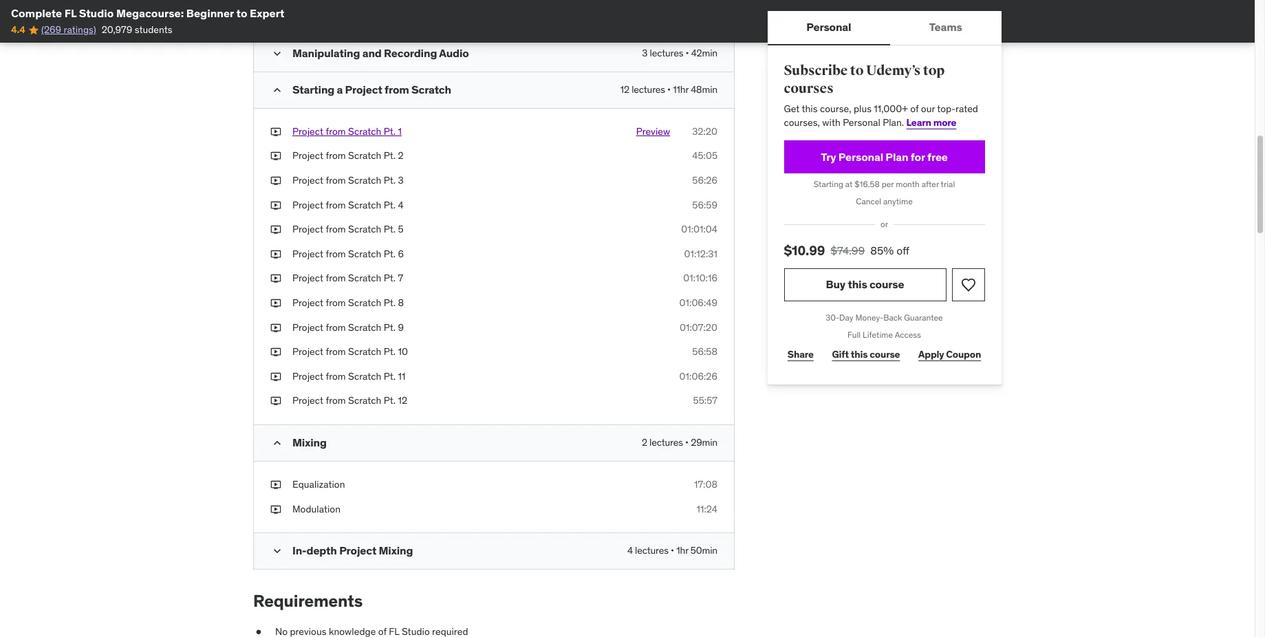 Task type: locate. For each thing, give the bounding box(es) containing it.
0 vertical spatial small image
[[270, 83, 284, 97]]

scratch for 11
[[348, 370, 381, 382]]

project down project from scratch pt. 7
[[292, 297, 323, 309]]

to
[[236, 6, 247, 20], [851, 62, 864, 79]]

1 course from the top
[[870, 278, 905, 291]]

pt. down project from scratch pt. 11
[[384, 395, 396, 407]]

scratch up 'project from scratch pt. 4'
[[348, 174, 381, 187]]

project up project from scratch pt. 5
[[292, 199, 323, 211]]

personal up $16.58
[[839, 150, 884, 164]]

requirements
[[253, 591, 363, 612]]

85%
[[871, 244, 894, 258]]

scratch up project from scratch pt. 6
[[348, 223, 381, 236]]

from down project from scratch pt. 9
[[326, 346, 346, 358]]

0 vertical spatial mixing
[[292, 436, 327, 449]]

from for project from scratch pt. 5
[[326, 223, 346, 236]]

ratings)
[[64, 24, 96, 36]]

starting
[[292, 82, 335, 96], [814, 179, 844, 190]]

12
[[621, 83, 630, 96], [398, 395, 407, 407]]

project from scratch pt. 3
[[292, 174, 404, 187]]

mixing
[[292, 436, 327, 449], [379, 544, 413, 558]]

56:26
[[692, 174, 718, 187]]

30-
[[826, 312, 840, 323]]

12 lectures • 11hr 48min
[[621, 83, 718, 96]]

lectures for audio
[[650, 47, 684, 59]]

lectures left 1hr
[[635, 544, 669, 557]]

this right gift
[[851, 348, 868, 361]]

9
[[398, 321, 404, 333]]

2 vertical spatial small image
[[270, 544, 284, 558]]

this right buy in the right top of the page
[[848, 278, 868, 291]]

8 pt. from the top
[[384, 297, 396, 309]]

teams
[[930, 20, 963, 34]]

lectures for from
[[632, 83, 665, 96]]

starting left a
[[292, 82, 335, 96]]

$10.99
[[785, 242, 826, 259]]

4 up 5
[[398, 199, 404, 211]]

pt. left 6
[[384, 248, 396, 260]]

project for project from scratch pt. 7
[[292, 272, 323, 284]]

personal inside button
[[807, 20, 852, 34]]

project down project from scratch pt. 2
[[292, 174, 323, 187]]

project down project from scratch pt. 9
[[292, 346, 323, 358]]

pt. left 5
[[384, 223, 396, 236]]

0 vertical spatial personal
[[807, 20, 852, 34]]

more
[[934, 116, 957, 129]]

course up back
[[870, 278, 905, 291]]

this up courses, at the right of page
[[802, 103, 818, 115]]

10 pt. from the top
[[384, 346, 396, 358]]

pt. for 12
[[384, 395, 396, 407]]

1 small image from the top
[[270, 10, 284, 24]]

project up project from scratch pt. 7
[[292, 248, 323, 260]]

studio
[[79, 6, 114, 20]]

0 vertical spatial 2
[[398, 150, 404, 162]]

money-
[[856, 312, 884, 323]]

audio
[[439, 46, 469, 60]]

1hr
[[677, 544, 689, 557]]

0 horizontal spatial 2
[[398, 150, 404, 162]]

to left the udemy's
[[851, 62, 864, 79]]

pt. left 1
[[384, 125, 396, 138]]

01:06:49
[[680, 297, 718, 309]]

cancel
[[857, 196, 882, 207]]

4 xsmall image from the top
[[270, 297, 281, 310]]

1 xsmall image from the top
[[270, 174, 281, 188]]

fl
[[65, 6, 76, 20]]

xsmall image for project from scratch pt. 6
[[270, 248, 281, 261]]

project for project from scratch pt. 11
[[292, 370, 323, 382]]

0 horizontal spatial 12
[[398, 395, 407, 407]]

$10.99 $74.99 85% off
[[785, 242, 910, 259]]

scratch for 6
[[348, 248, 381, 260]]

apply coupon
[[919, 348, 982, 361]]

from down project from scratch pt. 7
[[326, 297, 346, 309]]

lectures up 12 lectures • 11hr 48min
[[650, 47, 684, 59]]

project inside the project from scratch pt. 1 button
[[292, 125, 323, 138]]

01:06:26
[[680, 370, 718, 382]]

from down 'project from scratch pt. 4'
[[326, 223, 346, 236]]

this for gift
[[851, 348, 868, 361]]

7
[[398, 272, 403, 284]]

project from scratch pt. 4
[[292, 199, 404, 211]]

from down the project from scratch pt. 1 button in the left of the page
[[326, 150, 346, 162]]

project down 'project from scratch pt. 8'
[[292, 321, 323, 333]]

pt. inside the project from scratch pt. 1 button
[[384, 125, 396, 138]]

rated
[[956, 103, 979, 115]]

project for project from scratch pt. 2
[[292, 150, 323, 162]]

access
[[895, 329, 922, 340]]

• left 29min
[[685, 436, 689, 449]]

project from scratch pt. 1
[[292, 125, 402, 138]]

3 pt. from the top
[[384, 174, 396, 187]]

5 pt. from the top
[[384, 223, 396, 236]]

from
[[385, 82, 409, 96], [326, 125, 346, 138], [326, 150, 346, 162], [326, 174, 346, 187], [326, 199, 346, 211], [326, 223, 346, 236], [326, 248, 346, 260], [326, 272, 346, 284], [326, 297, 346, 309], [326, 321, 346, 333], [326, 346, 346, 358], [326, 370, 346, 382], [326, 395, 346, 407]]

2 course from the top
[[870, 348, 901, 361]]

personal up subscribe
[[807, 20, 852, 34]]

xsmall image for project from scratch pt. 8
[[270, 297, 281, 310]]

xsmall image for project from scratch pt. 9
[[270, 321, 281, 335]]

0 vertical spatial this
[[802, 103, 818, 115]]

buy
[[826, 278, 846, 291]]

8
[[398, 297, 404, 309]]

55:57
[[693, 395, 718, 407]]

12 down 11
[[398, 395, 407, 407]]

• for audio
[[686, 47, 689, 59]]

1 pt. from the top
[[384, 125, 396, 138]]

scratch up "project from scratch pt. 3"
[[348, 150, 381, 162]]

scratch down project from scratch pt. 10
[[348, 370, 381, 382]]

2 small image from the top
[[270, 436, 284, 450]]

pt.
[[384, 125, 396, 138], [384, 150, 396, 162], [384, 174, 396, 187], [384, 199, 396, 211], [384, 223, 396, 236], [384, 248, 396, 260], [384, 272, 396, 284], [384, 297, 396, 309], [384, 321, 396, 333], [384, 346, 396, 358], [384, 370, 396, 382], [384, 395, 396, 407]]

2 lectures • 29min
[[642, 436, 718, 449]]

course for gift this course
[[870, 348, 901, 361]]

1 small image from the top
[[270, 83, 284, 97]]

project from scratch pt. 8
[[292, 297, 404, 309]]

0 horizontal spatial starting
[[292, 82, 335, 96]]

20,979
[[102, 24, 132, 36]]

1 vertical spatial to
[[851, 62, 864, 79]]

pt. down "project from scratch pt. 3"
[[384, 199, 396, 211]]

from down recording
[[385, 82, 409, 96]]

3 up 5
[[398, 174, 404, 187]]

this inside "button"
[[848, 278, 868, 291]]

project up project from scratch pt. 12
[[292, 370, 323, 382]]

project from scratch pt. 1 button
[[292, 125, 402, 139]]

project from scratch pt. 11
[[292, 370, 406, 382]]

1 vertical spatial mixing
[[379, 544, 413, 558]]

$16.58
[[855, 179, 880, 190]]

project right a
[[345, 82, 382, 96]]

1 horizontal spatial 12
[[621, 83, 630, 96]]

56:59
[[693, 199, 718, 211]]

6 xsmall image from the top
[[270, 395, 281, 408]]

• left 1hr
[[671, 544, 674, 557]]

pt. up 'project from scratch pt. 4'
[[384, 174, 396, 187]]

starting left at
[[814, 179, 844, 190]]

scratch for 1
[[348, 125, 381, 138]]

lifetime
[[863, 329, 894, 340]]

top-
[[938, 103, 956, 115]]

2 xsmall image from the top
[[270, 248, 281, 261]]

in-
[[292, 544, 307, 558]]

course down lifetime
[[870, 348, 901, 361]]

personal down plus
[[843, 116, 881, 129]]

12 pt. from the top
[[384, 395, 396, 407]]

equalization
[[292, 478, 345, 491]]

from up project from scratch pt. 12
[[326, 370, 346, 382]]

scratch for 2
[[348, 150, 381, 162]]

• left 42min
[[686, 47, 689, 59]]

30-day money-back guarantee full lifetime access
[[826, 312, 944, 340]]

0 vertical spatial 12
[[621, 83, 630, 96]]

or
[[881, 219, 889, 229]]

small image for mixing
[[270, 436, 284, 450]]

2 down 1
[[398, 150, 404, 162]]

small image right 'beginner'
[[270, 10, 284, 24]]

project down project from scratch pt. 11
[[292, 395, 323, 407]]

1 horizontal spatial to
[[851, 62, 864, 79]]

pt. for 1
[[384, 125, 396, 138]]

small image
[[270, 83, 284, 97], [270, 436, 284, 450], [270, 544, 284, 558]]

scratch down project from scratch pt. 5
[[348, 248, 381, 260]]

recording
[[384, 46, 437, 60]]

pt. left the '9'
[[384, 321, 396, 333]]

5 xsmall image from the top
[[270, 321, 281, 335]]

from down 'project from scratch pt. 8'
[[326, 321, 346, 333]]

scratch up project from scratch pt. 2
[[348, 125, 381, 138]]

and
[[362, 46, 382, 60]]

• left "11hr"
[[668, 83, 671, 96]]

plus
[[854, 103, 872, 115]]

lectures left "11hr"
[[632, 83, 665, 96]]

small image down the expert
[[270, 47, 284, 60]]

project for project from scratch pt. 4
[[292, 199, 323, 211]]

off
[[897, 244, 910, 258]]

6 pt. from the top
[[384, 248, 396, 260]]

pt. for 10
[[384, 346, 396, 358]]

project from scratch pt. 7
[[292, 272, 403, 284]]

scratch up project from scratch pt. 11
[[348, 346, 381, 358]]

01:10:16
[[684, 272, 718, 284]]

coupon
[[947, 348, 982, 361]]

personal inside get this course, plus 11,000+ of our top-rated courses, with personal plan.
[[843, 116, 881, 129]]

wishlist image
[[961, 277, 977, 293]]

from for project from scratch pt. 8
[[326, 297, 346, 309]]

xsmall image
[[270, 125, 281, 139], [270, 150, 281, 163], [270, 199, 281, 212], [270, 223, 281, 237], [270, 346, 281, 359], [270, 370, 281, 384], [270, 478, 281, 492], [270, 503, 281, 516], [253, 626, 264, 637]]

7 pt. from the top
[[384, 272, 396, 284]]

•
[[686, 47, 689, 59], [668, 83, 671, 96], [685, 436, 689, 449], [671, 544, 674, 557]]

11 pt. from the top
[[384, 370, 396, 382]]

1 vertical spatial 2
[[642, 436, 647, 449]]

from inside button
[[326, 125, 346, 138]]

0 vertical spatial small image
[[270, 10, 284, 24]]

1 horizontal spatial starting
[[814, 179, 844, 190]]

small image
[[270, 10, 284, 24], [270, 47, 284, 60]]

scratch
[[412, 82, 451, 96], [348, 125, 381, 138], [348, 150, 381, 162], [348, 174, 381, 187], [348, 199, 381, 211], [348, 223, 381, 236], [348, 248, 381, 260], [348, 272, 381, 284], [348, 297, 381, 309], [348, 321, 381, 333], [348, 346, 381, 358], [348, 370, 381, 382], [348, 395, 381, 407]]

pt. left 7
[[384, 272, 396, 284]]

from down project from scratch pt. 6
[[326, 272, 346, 284]]

4 pt. from the top
[[384, 199, 396, 211]]

1 vertical spatial this
[[848, 278, 868, 291]]

0 vertical spatial starting
[[292, 82, 335, 96]]

3 xsmall image from the top
[[270, 272, 281, 286]]

1 vertical spatial starting
[[814, 179, 844, 190]]

0 vertical spatial to
[[236, 6, 247, 20]]

from up project from scratch pt. 5
[[326, 199, 346, 211]]

this inside get this course, plus 11,000+ of our top-rated courses, with personal plan.
[[802, 103, 818, 115]]

01:12:31
[[684, 248, 718, 260]]

project down 'project from scratch pt. 4'
[[292, 223, 323, 236]]

1 horizontal spatial 4
[[628, 544, 633, 557]]

1 vertical spatial small image
[[270, 47, 284, 60]]

project up project from scratch pt. 2
[[292, 125, 323, 138]]

scratch for 12
[[348, 395, 381, 407]]

scratch up project from scratch pt. 9
[[348, 297, 381, 309]]

2 left 29min
[[642, 436, 647, 449]]

12 left "11hr"
[[621, 83, 630, 96]]

at
[[846, 179, 853, 190]]

4 left 1hr
[[628, 544, 633, 557]]

scratch down "project from scratch pt. 3"
[[348, 199, 381, 211]]

xsmall image for project from scratch pt. 5
[[270, 223, 281, 237]]

0 vertical spatial 4
[[398, 199, 404, 211]]

pt. for 4
[[384, 199, 396, 211]]

3 small image from the top
[[270, 544, 284, 558]]

lectures
[[650, 47, 684, 59], [632, 83, 665, 96], [650, 436, 683, 449], [635, 544, 669, 557]]

xsmall image for project from scratch pt. 2
[[270, 150, 281, 163]]

starting inside the starting at $16.58 per month after trial cancel anytime
[[814, 179, 844, 190]]

project down project from scratch pt. 6
[[292, 272, 323, 284]]

tab list
[[768, 11, 1002, 45]]

1 vertical spatial small image
[[270, 436, 284, 450]]

pt. for 11
[[384, 370, 396, 382]]

to left the expert
[[236, 6, 247, 20]]

project from scratch pt. 2
[[292, 150, 404, 162]]

to inside subscribe to udemy's top courses
[[851, 62, 864, 79]]

teams button
[[891, 11, 1002, 44]]

from up project from scratch pt. 7
[[326, 248, 346, 260]]

from up project from scratch pt. 2
[[326, 125, 346, 138]]

project down the project from scratch pt. 1 button in the left of the page
[[292, 150, 323, 162]]

pt. left 10
[[384, 346, 396, 358]]

3
[[642, 47, 648, 59], [398, 174, 404, 187]]

from down project from scratch pt. 11
[[326, 395, 346, 407]]

0 vertical spatial course
[[870, 278, 905, 291]]

pt. for 2
[[384, 150, 396, 162]]

scratch up project from scratch pt. 10
[[348, 321, 381, 333]]

pt. up "project from scratch pt. 3"
[[384, 150, 396, 162]]

pt. for 8
[[384, 297, 396, 309]]

0 horizontal spatial 3
[[398, 174, 404, 187]]

from down project from scratch pt. 2
[[326, 174, 346, 187]]

2 pt. from the top
[[384, 150, 396, 162]]

lectures for mixing
[[635, 544, 669, 557]]

9 pt. from the top
[[384, 321, 396, 333]]

xsmall image for project from scratch pt. 11
[[270, 370, 281, 384]]

pt. left 8
[[384, 297, 396, 309]]

scratch inside button
[[348, 125, 381, 138]]

project for project from scratch pt. 1
[[292, 125, 323, 138]]

xsmall image
[[270, 174, 281, 188], [270, 248, 281, 261], [270, 272, 281, 286], [270, 297, 281, 310], [270, 321, 281, 335], [270, 395, 281, 408]]

1 vertical spatial personal
[[843, 116, 881, 129]]

1 vertical spatial course
[[870, 348, 901, 361]]

3 up 12 lectures • 11hr 48min
[[642, 47, 648, 59]]

project for project from scratch pt. 6
[[292, 248, 323, 260]]

course inside "button"
[[870, 278, 905, 291]]

11,000+
[[875, 103, 909, 115]]

scratch up 'project from scratch pt. 8'
[[348, 272, 381, 284]]

2 vertical spatial this
[[851, 348, 868, 361]]

pt. left 11
[[384, 370, 396, 382]]

xsmall image for modulation
[[270, 503, 281, 516]]

scratch for 3
[[348, 174, 381, 187]]

scratch down project from scratch pt. 11
[[348, 395, 381, 407]]

from for project from scratch pt. 9
[[326, 321, 346, 333]]

full
[[848, 329, 861, 340]]

1 horizontal spatial 3
[[642, 47, 648, 59]]



Task type: describe. For each thing, give the bounding box(es) containing it.
starting for starting a project from scratch
[[292, 82, 335, 96]]

per
[[882, 179, 894, 190]]

starting for starting at $16.58 per month after trial cancel anytime
[[814, 179, 844, 190]]

11
[[398, 370, 406, 382]]

share
[[788, 348, 814, 361]]

in-depth project mixing
[[292, 544, 413, 558]]

scratch for 10
[[348, 346, 381, 358]]

project for project from scratch pt. 3
[[292, 174, 323, 187]]

17:08
[[694, 478, 718, 491]]

month
[[896, 179, 920, 190]]

2 vertical spatial personal
[[839, 150, 884, 164]]

1 vertical spatial 4
[[628, 544, 633, 557]]

buy this course button
[[785, 268, 947, 301]]

0 horizontal spatial mixing
[[292, 436, 327, 449]]

starting at $16.58 per month after trial cancel anytime
[[814, 179, 956, 207]]

try personal plan for free link
[[785, 141, 985, 174]]

• for mixing
[[671, 544, 674, 557]]

this for buy
[[848, 278, 868, 291]]

top
[[924, 62, 945, 79]]

from for project from scratch pt. 4
[[326, 199, 346, 211]]

personal button
[[768, 11, 891, 44]]

megacourse:
[[116, 6, 184, 20]]

project for project from scratch pt. 9
[[292, 321, 323, 333]]

anytime
[[884, 196, 913, 207]]

a
[[337, 82, 343, 96]]

apply coupon button
[[915, 341, 985, 368]]

small image for in-depth project mixing
[[270, 544, 284, 558]]

plan.
[[883, 116, 905, 129]]

pt. for 3
[[384, 174, 396, 187]]

buy this course
[[826, 278, 905, 291]]

project for project from scratch pt. 12
[[292, 395, 323, 407]]

trial
[[941, 179, 956, 190]]

pt. for 7
[[384, 272, 396, 284]]

this for get
[[802, 103, 818, 115]]

starting a project from scratch
[[292, 82, 451, 96]]

xsmall image for project from scratch pt. 12
[[270, 395, 281, 408]]

project right depth
[[339, 544, 377, 558]]

• for from
[[668, 83, 671, 96]]

learn more
[[907, 116, 957, 129]]

from for project from scratch pt. 7
[[326, 272, 346, 284]]

01:07:20
[[680, 321, 718, 333]]

manipulating and recording audio
[[292, 46, 469, 60]]

xsmall image for project from scratch pt. 3
[[270, 174, 281, 188]]

0 horizontal spatial 4
[[398, 199, 404, 211]]

from for project from scratch pt. 1
[[326, 125, 346, 138]]

our
[[922, 103, 936, 115]]

project for project from scratch pt. 8
[[292, 297, 323, 309]]

from for project from scratch pt. 6
[[326, 248, 346, 260]]

complete
[[11, 6, 62, 20]]

modulation
[[292, 503, 341, 515]]

10
[[398, 346, 408, 358]]

scratch for 9
[[348, 321, 381, 333]]

xsmall image for project from scratch pt. 4
[[270, 199, 281, 212]]

scratch down recording
[[412, 82, 451, 96]]

(269
[[41, 24, 61, 36]]

1 horizontal spatial 2
[[642, 436, 647, 449]]

learn more link
[[907, 116, 957, 129]]

from for project from scratch pt. 2
[[326, 150, 346, 162]]

project from scratch pt. 6
[[292, 248, 404, 260]]

project from scratch pt. 12
[[292, 395, 407, 407]]

project for project from scratch pt. 10
[[292, 346, 323, 358]]

depth
[[307, 544, 337, 558]]

1 vertical spatial 3
[[398, 174, 404, 187]]

xsmall image for equalization
[[270, 478, 281, 492]]

learn
[[907, 116, 932, 129]]

share button
[[785, 341, 818, 368]]

11:24
[[697, 503, 718, 515]]

xsmall image for project from scratch pt. 7
[[270, 272, 281, 286]]

students
[[135, 24, 172, 36]]

project from scratch pt. 5
[[292, 223, 404, 236]]

$74.99
[[831, 244, 866, 258]]

back
[[884, 312, 903, 323]]

42min
[[691, 47, 718, 59]]

udemy's
[[867, 62, 921, 79]]

29min
[[691, 436, 718, 449]]

beginner
[[186, 6, 234, 20]]

6
[[398, 248, 404, 260]]

try
[[821, 150, 837, 164]]

4 lectures • 1hr 50min
[[628, 544, 718, 557]]

get this course, plus 11,000+ of our top-rated courses, with personal plan.
[[785, 103, 979, 129]]

scratch for 8
[[348, 297, 381, 309]]

32:20
[[692, 125, 718, 138]]

from for project from scratch pt. 11
[[326, 370, 346, 382]]

pt. for 6
[[384, 248, 396, 260]]

of
[[911, 103, 919, 115]]

tab list containing personal
[[768, 11, 1002, 45]]

scratch for 4
[[348, 199, 381, 211]]

guarantee
[[905, 312, 944, 323]]

subscribe to udemy's top courses
[[785, 62, 945, 97]]

lectures left 29min
[[650, 436, 683, 449]]

11hr
[[673, 83, 689, 96]]

xsmall image for project from scratch pt. 10
[[270, 346, 281, 359]]

preview
[[636, 125, 670, 138]]

from for project from scratch pt. 3
[[326, 174, 346, 187]]

small image for starting a project from scratch
[[270, 83, 284, 97]]

20,979 students
[[102, 24, 172, 36]]

project from scratch pt. 10
[[292, 346, 408, 358]]

from for project from scratch pt. 12
[[326, 395, 346, 407]]

3 lectures • 42min
[[642, 47, 718, 59]]

manipulating
[[292, 46, 360, 60]]

day
[[840, 312, 854, 323]]

1 horizontal spatial mixing
[[379, 544, 413, 558]]

pt. for 9
[[384, 321, 396, 333]]

45:05
[[692, 150, 718, 162]]

(269 ratings)
[[41, 24, 96, 36]]

pt. for 5
[[384, 223, 396, 236]]

5
[[398, 223, 404, 236]]

project from scratch pt. 9
[[292, 321, 404, 333]]

scratch for 5
[[348, 223, 381, 236]]

plan
[[886, 150, 909, 164]]

0 horizontal spatial to
[[236, 6, 247, 20]]

scratch for 7
[[348, 272, 381, 284]]

from for project from scratch pt. 10
[[326, 346, 346, 358]]

project for project from scratch pt. 5
[[292, 223, 323, 236]]

48min
[[691, 83, 718, 96]]

56:58
[[693, 346, 718, 358]]

apply
[[919, 348, 945, 361]]

0 vertical spatial 3
[[642, 47, 648, 59]]

1 vertical spatial 12
[[398, 395, 407, 407]]

2 small image from the top
[[270, 47, 284, 60]]

free
[[928, 150, 948, 164]]

course for buy this course
[[870, 278, 905, 291]]



Task type: vqa. For each thing, say whether or not it's contained in the screenshot.
dashboards,
no



